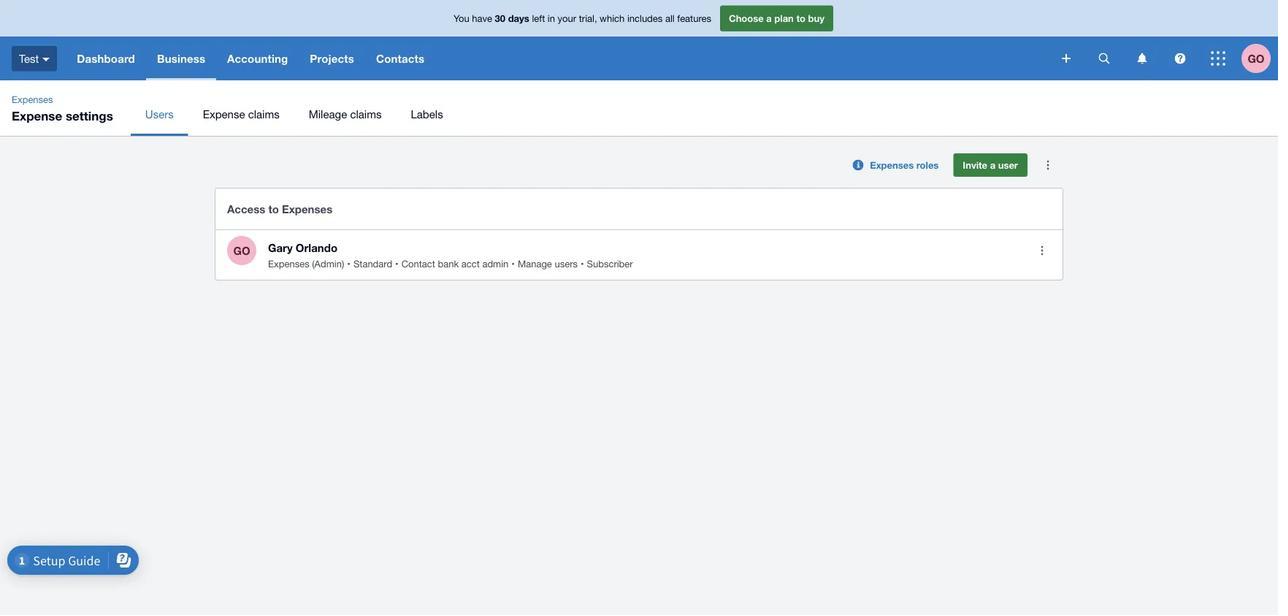 Task type: vqa. For each thing, say whether or not it's contained in the screenshot.
the right expense
yes



Task type: locate. For each thing, give the bounding box(es) containing it.
contacts button
[[365, 37, 436, 80]]

0 horizontal spatial svg image
[[43, 58, 50, 61]]

0 horizontal spatial a
[[767, 13, 772, 24]]

mileage claims button
[[294, 92, 396, 136]]

go button
[[1242, 37, 1279, 80]]

all
[[666, 13, 675, 24]]

0 vertical spatial a
[[767, 13, 772, 24]]

bank
[[438, 258, 459, 269]]

2 claims from the left
[[350, 107, 382, 120]]

orlando
[[296, 241, 338, 254]]

days
[[508, 13, 530, 24]]

access
[[227, 202, 265, 216]]

a
[[767, 13, 772, 24], [991, 159, 996, 171]]

expense right users
[[203, 107, 245, 120]]

1 horizontal spatial to
[[797, 13, 806, 24]]

• left the contact on the top of page
[[395, 258, 399, 269]]

0 horizontal spatial to
[[268, 202, 279, 216]]

svg image
[[1099, 53, 1110, 64], [1175, 53, 1186, 64], [1062, 54, 1071, 63]]

claims down accounting popup button
[[248, 107, 280, 120]]

0 vertical spatial go
[[1248, 52, 1265, 65]]

navigation
[[66, 37, 1052, 80]]

1 claims from the left
[[248, 107, 280, 120]]

you
[[454, 13, 470, 24]]

expense inside button
[[203, 107, 245, 120]]

expense
[[203, 107, 245, 120], [12, 108, 62, 123]]

expenses left roles
[[870, 159, 914, 171]]

mileage claims
[[309, 107, 382, 120]]

1 horizontal spatial svg image
[[1138, 53, 1148, 64]]

1 horizontal spatial claims
[[350, 107, 382, 120]]

to
[[797, 13, 806, 24], [268, 202, 279, 216]]

a left user
[[991, 159, 996, 171]]

in
[[548, 13, 555, 24]]

dashboard link
[[66, 37, 146, 80]]

have
[[472, 13, 492, 24]]

• right "users" on the left of page
[[581, 258, 584, 269]]

dashboard
[[77, 52, 135, 65]]

left
[[532, 13, 545, 24]]

1 horizontal spatial a
[[991, 159, 996, 171]]

expenses inside gary orlando expenses (admin) • standard • contact bank acct admin • manage users • subscriber
[[268, 258, 310, 269]]

expense down expenses link
[[12, 108, 62, 123]]

group containing users
[[131, 92, 1279, 136]]

1 vertical spatial to
[[268, 202, 279, 216]]

0 horizontal spatial go
[[233, 244, 250, 257]]

business button
[[146, 37, 216, 80]]

you have 30 days left in your trial, which includes all features
[[454, 13, 712, 24]]

to inside banner
[[797, 13, 806, 24]]

expense claims button
[[188, 92, 294, 136]]

1 horizontal spatial go
[[1248, 52, 1265, 65]]

expenses
[[12, 94, 53, 105], [870, 159, 914, 171], [282, 202, 333, 216], [268, 258, 310, 269]]

users
[[145, 107, 174, 120]]

test button
[[0, 37, 66, 80]]

expenses roles button
[[844, 153, 948, 177]]

go
[[1248, 52, 1265, 65], [233, 244, 250, 257]]

projects button
[[299, 37, 365, 80]]

a left plan
[[767, 13, 772, 24]]

banner
[[0, 0, 1279, 80]]

a for invite
[[991, 159, 996, 171]]

your
[[558, 13, 577, 24]]

a inside banner
[[767, 13, 772, 24]]

1 vertical spatial go
[[233, 244, 250, 257]]

to left buy
[[797, 13, 806, 24]]

expense inside expenses expense settings
[[12, 108, 62, 123]]

mileage
[[309, 107, 347, 120]]

users
[[555, 258, 578, 269]]

•
[[347, 258, 351, 269], [395, 258, 399, 269], [512, 258, 515, 269], [581, 258, 584, 269]]

svg image inside test popup button
[[43, 58, 50, 61]]

0 horizontal spatial claims
[[248, 107, 280, 120]]

1 vertical spatial a
[[991, 159, 996, 171]]

a for choose
[[767, 13, 772, 24]]

accounting button
[[216, 37, 299, 80]]

navigation containing dashboard
[[66, 37, 1052, 80]]

3 • from the left
[[512, 258, 515, 269]]

which
[[600, 13, 625, 24]]

gary orlando expenses (admin) • standard • contact bank acct admin • manage users • subscriber
[[268, 241, 633, 269]]

access to expenses
[[227, 202, 333, 216]]

claims right the mileage
[[350, 107, 382, 120]]

business
[[157, 52, 205, 65]]

• right admin
[[512, 258, 515, 269]]

includes
[[628, 13, 663, 24]]

to right access
[[268, 202, 279, 216]]

expenses down test popup button
[[12, 94, 53, 105]]

test
[[19, 52, 39, 65]]

svg image
[[1211, 51, 1226, 66], [1138, 53, 1148, 64], [43, 58, 50, 61]]

features
[[678, 13, 712, 24]]

a inside button
[[991, 159, 996, 171]]

projects
[[310, 52, 354, 65]]

1 horizontal spatial expense
[[203, 107, 245, 120]]

banner containing dashboard
[[0, 0, 1279, 80]]

claims
[[248, 107, 280, 120], [350, 107, 382, 120]]

expenses inside 'button'
[[870, 159, 914, 171]]

manage
[[518, 258, 552, 269]]

0 vertical spatial to
[[797, 13, 806, 24]]

expenses down gary
[[268, 258, 310, 269]]

group
[[131, 92, 1279, 136]]

• right (admin)
[[347, 258, 351, 269]]

0 horizontal spatial expense
[[12, 108, 62, 123]]



Task type: describe. For each thing, give the bounding box(es) containing it.
(admin)
[[312, 258, 344, 269]]

settings
[[66, 108, 113, 123]]

expenses roles
[[870, 159, 939, 171]]

0 horizontal spatial svg image
[[1062, 54, 1071, 63]]

expenses link
[[6, 92, 59, 107]]

30
[[495, 13, 506, 24]]

invite a user
[[963, 159, 1019, 171]]

expense claims
[[203, 107, 280, 120]]

accounting
[[227, 52, 288, 65]]

gary
[[268, 241, 293, 254]]

choose a plan to buy
[[729, 13, 825, 24]]

subscriber
[[587, 258, 633, 269]]

invite a user button
[[954, 153, 1028, 177]]

buy
[[809, 13, 825, 24]]

navigation inside banner
[[66, 37, 1052, 80]]

labels button
[[396, 92, 458, 136]]

choose
[[729, 13, 764, 24]]

1 • from the left
[[347, 258, 351, 269]]

expenses inside expenses expense settings
[[12, 94, 53, 105]]

acct
[[462, 258, 480, 269]]

claims for mileage claims
[[350, 107, 382, 120]]

2 horizontal spatial svg image
[[1175, 53, 1186, 64]]

labels
[[411, 107, 443, 120]]

invite
[[963, 159, 988, 171]]

more invitation options image
[[1034, 151, 1063, 180]]

admin
[[483, 258, 509, 269]]

plan
[[775, 13, 794, 24]]

contacts
[[376, 52, 425, 65]]

1 horizontal spatial svg image
[[1099, 53, 1110, 64]]

user
[[999, 159, 1019, 171]]

more options for employee image
[[1028, 236, 1057, 265]]

contact
[[402, 258, 435, 269]]

2 • from the left
[[395, 258, 399, 269]]

claims for expense claims
[[248, 107, 280, 120]]

expenses expense settings
[[12, 94, 113, 123]]

trial,
[[579, 13, 597, 24]]

2 horizontal spatial svg image
[[1211, 51, 1226, 66]]

4 • from the left
[[581, 258, 584, 269]]

go inside go popup button
[[1248, 52, 1265, 65]]

expenses up orlando
[[282, 202, 333, 216]]

users button
[[131, 92, 188, 136]]

roles
[[917, 159, 939, 171]]

standard
[[354, 258, 392, 269]]



